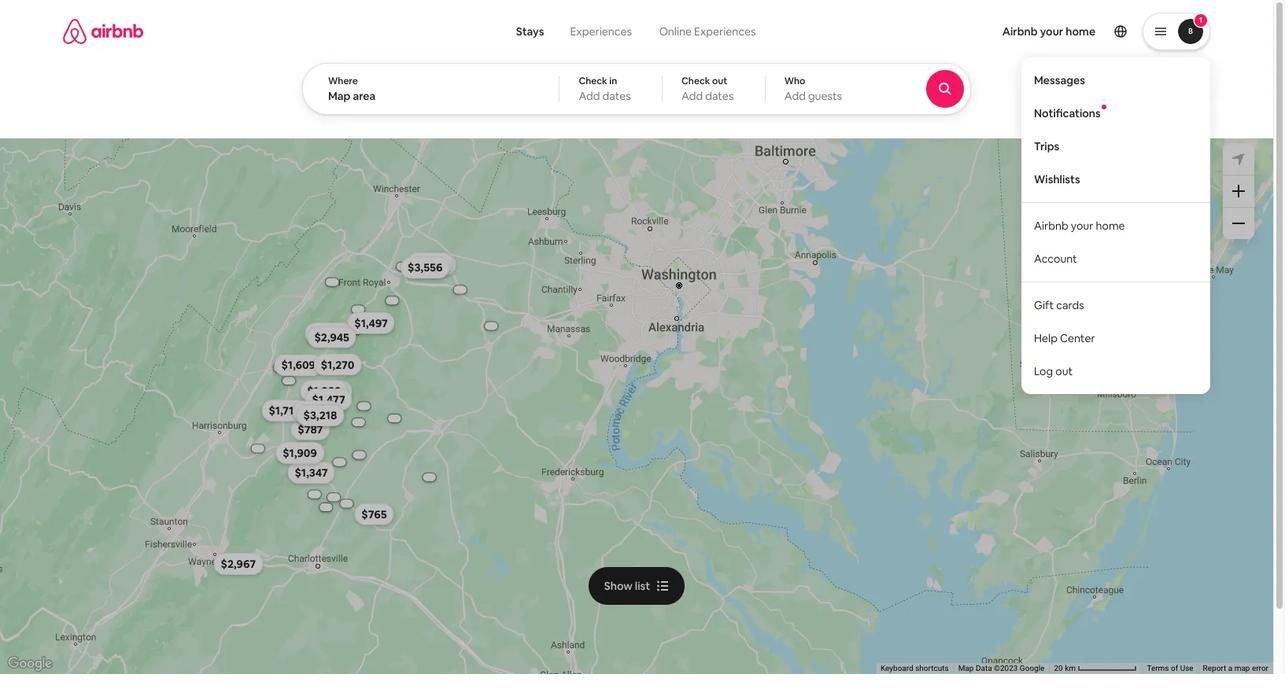 Task type: vqa. For each thing, say whether or not it's contained in the screenshot.
500 km button in the right of the page
no



Task type: locate. For each thing, give the bounding box(es) containing it.
home
[[1066, 24, 1096, 39], [1096, 219, 1125, 233]]

airbnb your home link up the "messages"
[[993, 15, 1105, 48]]

notifications link
[[1022, 97, 1211, 130]]

show list button
[[589, 567, 685, 605]]

1 add from the left
[[579, 89, 600, 103]]

airbnb your home up account in the right of the page
[[1034, 219, 1125, 233]]

0 horizontal spatial add
[[579, 89, 600, 103]]

guests
[[808, 89, 842, 103]]

group
[[63, 63, 941, 124]]

$765 button
[[355, 503, 394, 525]]

cabins
[[602, 101, 633, 113]]

home for the top airbnb your home link
[[1066, 24, 1096, 39]]

$1,270 button down $2,945 button
[[314, 353, 362, 376]]

add left skiing at the right of the page
[[682, 89, 703, 103]]

gift
[[1034, 298, 1054, 312]]

0 horizontal spatial out
[[712, 75, 728, 87]]

check inside check in add dates
[[579, 75, 608, 87]]

$1,270
[[312, 326, 346, 341], [321, 357, 355, 372]]

2 horizontal spatial add
[[785, 89, 806, 103]]

experiences up "in"
[[570, 24, 632, 39]]

add
[[579, 89, 600, 103], [682, 89, 703, 103], [785, 89, 806, 103]]

add inside who add guests
[[785, 89, 806, 103]]

account
[[1034, 252, 1078, 266]]

$2,945
[[314, 330, 349, 344]]

1 dates from the left
[[603, 89, 631, 103]]

dates down "in"
[[603, 89, 631, 103]]

1 vertical spatial $1,270 button
[[314, 353, 362, 376]]

$1,270 left $1,497
[[312, 326, 346, 341]]

1
[[1200, 15, 1203, 25]]

stays button
[[504, 16, 557, 47]]

shortcuts
[[916, 664, 949, 673]]

of
[[1171, 664, 1179, 673]]

add inside check out add dates
[[682, 89, 703, 103]]

$1,270 button left $1,497
[[305, 322, 353, 344]]

who
[[785, 75, 806, 87]]

report a map error link
[[1203, 664, 1269, 673]]

None search field
[[302, 0, 1015, 115]]

©2023
[[994, 664, 1018, 673]]

show
[[604, 579, 633, 593]]

center
[[1060, 331, 1096, 345]]

display total before taxes button
[[1036, 75, 1211, 113]]

dates right 'omg!'
[[706, 89, 734, 103]]

stays
[[516, 24, 544, 39]]

total
[[1083, 87, 1104, 100]]

stays tab panel
[[302, 63, 1015, 115]]

report a map error
[[1203, 664, 1269, 673]]

$1,045 button
[[304, 380, 352, 402]]

dates for check in add dates
[[603, 89, 631, 103]]

20
[[1054, 664, 1063, 673]]

2 check from the left
[[682, 75, 710, 87]]

messages link
[[1022, 63, 1211, 97]]

list
[[635, 579, 650, 593]]

add down who
[[785, 89, 806, 103]]

2 add from the left
[[682, 89, 703, 103]]

show list
[[604, 579, 650, 593]]

1 experiences from the left
[[570, 24, 632, 39]]

$1,609 $2,945
[[281, 330, 349, 372]]

out inside check out add dates
[[712, 75, 728, 87]]

add for check out add dates
[[682, 89, 703, 103]]

your up the "messages"
[[1040, 24, 1064, 39]]

check up 'omg!'
[[682, 75, 710, 87]]

terms of use link
[[1147, 664, 1194, 673]]

check in add dates
[[579, 75, 631, 103]]

$2,967
[[221, 557, 256, 571]]

google image
[[4, 654, 56, 675]]

1 vertical spatial airbnb your home link
[[1022, 209, 1211, 242]]

1 check from the left
[[579, 75, 608, 87]]

has notifications image
[[1102, 104, 1107, 109]]

out down "online experiences" link
[[712, 75, 728, 87]]

2 dates from the left
[[706, 89, 734, 103]]

airbnb your home
[[1003, 24, 1096, 39], [1034, 219, 1125, 233]]

experiences right online
[[694, 24, 756, 39]]

experiences inside "button"
[[570, 24, 632, 39]]

map
[[959, 664, 974, 673]]

1 horizontal spatial experiences
[[694, 24, 756, 39]]

keyboard shortcuts
[[881, 664, 949, 673]]

out right log
[[1056, 364, 1073, 378]]

display total before taxes
[[1049, 87, 1163, 100]]

0 horizontal spatial experiences
[[570, 24, 632, 39]]

0 vertical spatial home
[[1066, 24, 1096, 39]]

experiences
[[570, 24, 632, 39], [694, 24, 756, 39]]

$1,716
[[269, 403, 300, 418]]

airbnb up the "messages"
[[1003, 24, 1038, 39]]

1 vertical spatial out
[[1056, 364, 1073, 378]]

Where field
[[328, 89, 534, 103]]

report
[[1203, 664, 1227, 673]]

0 vertical spatial $1,270
[[312, 326, 346, 341]]

0 vertical spatial out
[[712, 75, 728, 87]]

1 horizontal spatial add
[[682, 89, 703, 103]]

add for check in add dates
[[579, 89, 600, 103]]

wishlists
[[1034, 172, 1081, 186]]

$1,716 button
[[262, 400, 307, 422]]

$1,347 button
[[288, 462, 335, 484]]

omg!
[[674, 101, 700, 113]]

dates
[[603, 89, 631, 103], [706, 89, 734, 103]]

$1,270 for bottom $1,270 button
[[321, 357, 355, 372]]

mansions
[[528, 101, 569, 113]]

airbnb up account in the right of the page
[[1034, 219, 1069, 233]]

$1,903 button
[[300, 380, 348, 402]]

1 vertical spatial $1,270
[[321, 357, 355, 372]]

add left cabins
[[579, 89, 600, 103]]

airbnb your home up the "messages"
[[1003, 24, 1096, 39]]

$1,477 button
[[305, 388, 352, 410]]

dates inside check out add dates
[[706, 89, 734, 103]]

your up account in the right of the page
[[1071, 219, 1094, 233]]

1 horizontal spatial dates
[[706, 89, 734, 103]]

dates inside check in add dates
[[603, 89, 631, 103]]

$1,609
[[281, 358, 316, 372]]

$1,270 button
[[305, 322, 353, 344], [314, 353, 362, 376]]

airbnb
[[1003, 24, 1038, 39], [1034, 219, 1069, 233]]

0 horizontal spatial check
[[579, 75, 608, 87]]

terms
[[1147, 664, 1169, 673]]

add inside check in add dates
[[579, 89, 600, 103]]

home up the account link on the top of the page
[[1096, 219, 1125, 233]]

airbnb your home link down wishlists link
[[1022, 209, 1211, 242]]

map data ©2023 google
[[959, 664, 1045, 673]]

gift cards link
[[1022, 289, 1211, 322]]

check left "in"
[[579, 75, 608, 87]]

check inside check out add dates
[[682, 75, 710, 87]]

$1,270 down $2,945 button
[[321, 357, 355, 372]]

3 add from the left
[[785, 89, 806, 103]]

1 horizontal spatial check
[[682, 75, 710, 87]]

display total before taxes switch
[[1169, 84, 1197, 103]]

airbnb your home link
[[993, 15, 1105, 48], [1022, 209, 1211, 242]]

$3,556
[[408, 261, 443, 275]]

1 horizontal spatial out
[[1056, 364, 1073, 378]]

home up the "messages"
[[1066, 24, 1096, 39]]

1 vertical spatial home
[[1096, 219, 1125, 233]]

check
[[579, 75, 608, 87], [682, 75, 710, 87]]

0 horizontal spatial dates
[[603, 89, 631, 103]]

trips link
[[1022, 130, 1211, 163]]

your
[[1040, 24, 1064, 39], [1071, 219, 1094, 233]]

$2,063
[[414, 257, 449, 272]]

0 horizontal spatial your
[[1040, 24, 1064, 39]]

google
[[1020, 664, 1045, 673]]

group containing beachfront
[[63, 63, 941, 124]]

out inside button
[[1056, 364, 1073, 378]]

1 vertical spatial your
[[1071, 219, 1094, 233]]

0 vertical spatial airbnb your home
[[1003, 24, 1096, 39]]



Task type: describe. For each thing, give the bounding box(es) containing it.
wishlists link
[[1022, 163, 1211, 196]]

$787 button
[[291, 418, 330, 440]]

2 experiences from the left
[[694, 24, 756, 39]]

$1,270 for the topmost $1,270 button
[[312, 326, 346, 341]]

$1,909 button
[[276, 442, 324, 464]]

online experiences
[[659, 24, 756, 39]]

notifications
[[1034, 106, 1101, 120]]

1 horizontal spatial your
[[1071, 219, 1094, 233]]

1 vertical spatial airbnb your home
[[1034, 219, 1125, 233]]

20 km button
[[1050, 664, 1143, 675]]

$2,945 button
[[307, 326, 357, 348]]

$1,001 button
[[298, 403, 345, 426]]

0 vertical spatial airbnb
[[1003, 24, 1038, 39]]

online experiences link
[[646, 16, 770, 47]]

keyboard shortcuts button
[[881, 664, 949, 675]]

zoom in image
[[1233, 185, 1245, 198]]

dates for check out add dates
[[706, 89, 734, 103]]

$1,732 button
[[407, 252, 454, 274]]

check out add dates
[[682, 75, 734, 103]]

$2,063 button
[[407, 253, 456, 275]]

check for check in add dates
[[579, 75, 608, 87]]

map
[[1235, 664, 1250, 673]]

who add guests
[[785, 75, 842, 103]]

out for log
[[1056, 364, 1073, 378]]

domes
[[810, 101, 841, 113]]

keyboard
[[881, 664, 914, 673]]

skiing
[[743, 101, 770, 113]]

use
[[1181, 664, 1194, 673]]

profile element
[[794, 0, 1211, 394]]

$1,609 button
[[274, 354, 323, 376]]

messages
[[1034, 73, 1085, 87]]

help center
[[1034, 331, 1096, 345]]

log
[[1034, 364, 1053, 378]]

experiences button
[[557, 16, 646, 47]]

20 km
[[1054, 664, 1078, 673]]

beachfront
[[290, 101, 340, 113]]

a
[[1229, 664, 1233, 673]]

$2,967 button
[[214, 553, 263, 575]]

$3,556 button
[[401, 257, 450, 279]]

$1,497 button
[[347, 312, 395, 334]]

0 vertical spatial airbnb your home link
[[993, 15, 1105, 48]]

$1,903
[[307, 384, 341, 398]]

windmills
[[366, 101, 409, 113]]

$3,218 button
[[296, 404, 344, 426]]

0 vertical spatial your
[[1040, 24, 1064, 39]]

before
[[1106, 87, 1136, 100]]

display
[[1049, 87, 1081, 100]]

home for airbnb your home link to the bottom
[[1096, 219, 1125, 233]]

1 vertical spatial airbnb
[[1034, 219, 1069, 233]]

in
[[610, 75, 617, 87]]

zoom out image
[[1233, 217, 1245, 230]]

$3,218
[[303, 408, 337, 422]]

$765
[[362, 507, 387, 521]]

taxes
[[1138, 87, 1163, 100]]

$1,086
[[300, 404, 334, 419]]

terms of use
[[1147, 664, 1194, 673]]

$787
[[298, 422, 323, 436]]

help center link
[[1022, 322, 1211, 355]]

error
[[1252, 664, 1269, 673]]

1 button
[[1143, 13, 1211, 50]]

what can we help you find? tab list
[[504, 16, 646, 47]]

check for check out add dates
[[682, 75, 710, 87]]

$1,347
[[295, 466, 328, 480]]

google map
showing 64 stays. region
[[0, 124, 1274, 675]]

$1,909
[[283, 446, 317, 460]]

out for check
[[712, 75, 728, 87]]

km
[[1065, 664, 1076, 673]]

$1,477
[[312, 392, 345, 406]]

log out
[[1034, 364, 1073, 378]]

gift cards
[[1034, 298, 1084, 312]]

data
[[976, 664, 992, 673]]

$1,086 button
[[292, 400, 341, 422]]

none search field containing stays
[[302, 0, 1015, 115]]

$1,497
[[355, 316, 388, 330]]

log out button
[[1022, 355, 1211, 388]]

account link
[[1022, 242, 1211, 275]]

where
[[328, 75, 358, 87]]

$1,732
[[414, 256, 446, 270]]

$1,045
[[311, 384, 345, 398]]

$1,001
[[305, 407, 338, 422]]

cards
[[1057, 298, 1084, 312]]

0 vertical spatial $1,270 button
[[305, 322, 353, 344]]



